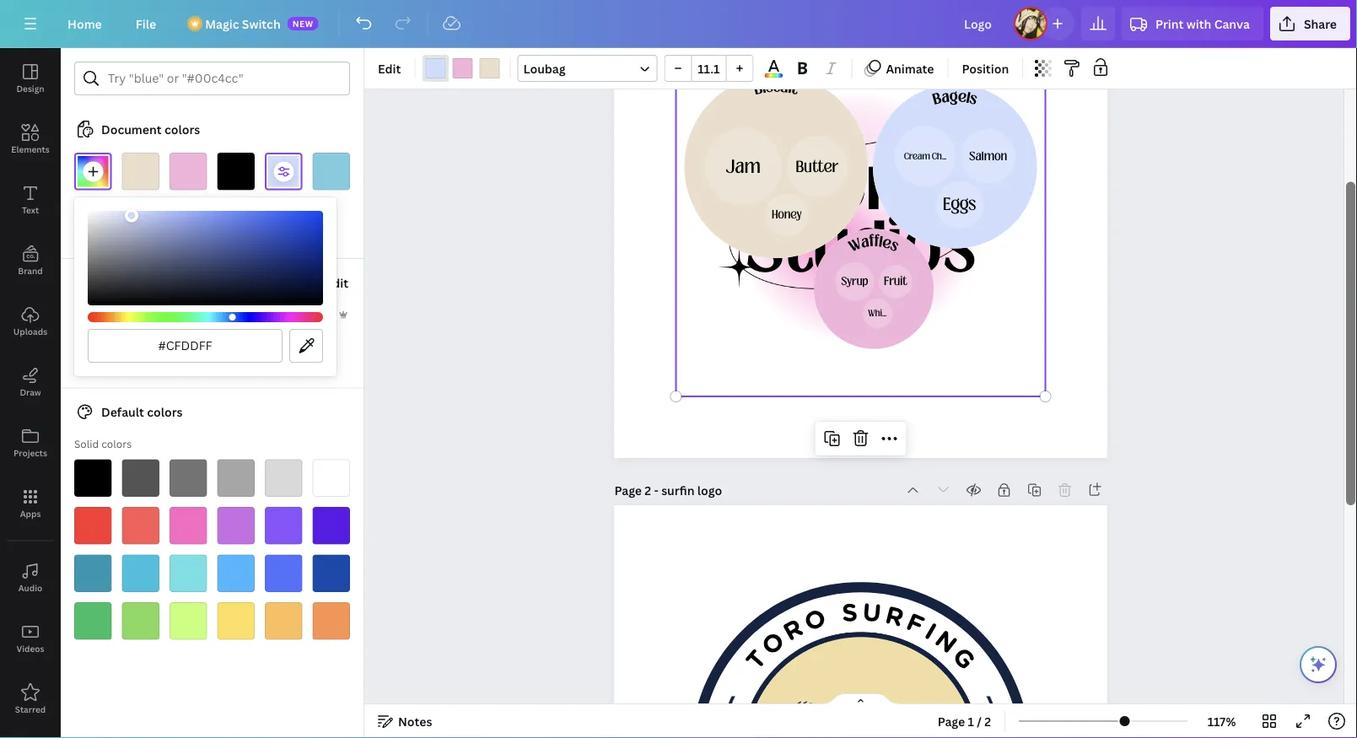 Task type: vqa. For each thing, say whether or not it's contained in the screenshot.
Black #000000 "icon"
yes



Task type: locate. For each thing, give the bounding box(es) containing it.
notes
[[398, 714, 432, 730]]

home link
[[54, 7, 115, 41]]

#166bb5 image
[[122, 330, 160, 368]]

default
[[101, 404, 144, 420]]

colors
[[164, 121, 200, 137], [147, 404, 183, 420], [101, 437, 132, 451]]

turquoise blue #5ce1e6 image
[[170, 555, 207, 592], [170, 555, 207, 592]]

1 vertical spatial page
[[938, 714, 966, 730]]

apps button
[[0, 473, 61, 534]]

text button
[[0, 170, 61, 230]]

gray #737373 image
[[170, 460, 207, 497], [170, 460, 207, 497]]

2 inside button
[[985, 714, 992, 730]]

peach #ffbd59 image
[[265, 603, 303, 640], [265, 603, 303, 640]]

1 horizontal spatial #ebdecb image
[[480, 58, 500, 78]]

bright red #ff3131 image
[[74, 507, 112, 545]]

page for page 2 -
[[615, 483, 642, 499]]

1 horizontal spatial o
[[801, 603, 830, 638]]

#ebdecb image down document
[[122, 153, 160, 190]]

print with canva button
[[1123, 7, 1264, 41]]

page 2 -
[[615, 483, 662, 499]]

#ff66c4 image
[[170, 200, 207, 238]]

cobalt blue #004aad image
[[313, 555, 350, 592]]

print
[[1156, 16, 1184, 32]]

-
[[654, 483, 659, 499]]

0 horizontal spatial r
[[779, 613, 809, 648]]

0 vertical spatial #ebdecb image
[[480, 58, 500, 78]]

#ebdecb image left the loubag
[[480, 58, 500, 78]]

1 vertical spatial edit
[[325, 275, 349, 291]]

color
[[74, 308, 101, 322]]

0 horizontal spatial edit
[[325, 275, 349, 291]]

canva assistant image
[[1309, 655, 1329, 675]]

Page title text field
[[662, 482, 724, 499]]

colors right default
[[147, 404, 183, 420]]

#ebdecb image inside color group
[[480, 58, 500, 78]]

side panel tab list
[[0, 48, 61, 730]]

#86c3c9 image
[[74, 200, 112, 238], [74, 200, 112, 238]]

#cfddff image
[[426, 58, 446, 78], [426, 58, 446, 78], [265, 153, 303, 190], [265, 153, 303, 190]]

loubag
[[524, 60, 566, 76]]

group
[[665, 55, 754, 82]]

#ff66c4 image
[[170, 200, 207, 238]]

uploads button
[[0, 291, 61, 352]]

2 left '-'
[[645, 483, 652, 499]]

u
[[862, 598, 883, 629]]

1 horizontal spatial edit
[[378, 60, 401, 76]]

color palette
[[74, 308, 139, 322]]

2
[[645, 483, 652, 499], [985, 714, 992, 730]]

#ebdecb image left the loubag
[[480, 58, 500, 78]]

#75cbe2 image
[[313, 153, 350, 190]]

r
[[883, 601, 908, 634], [779, 613, 809, 648]]

1 vertical spatial #ebdecb image
[[122, 153, 160, 190]]

palette
[[104, 308, 139, 322]]

0 horizontal spatial page
[[615, 483, 642, 499]]

lime #c1ff72 image
[[170, 603, 207, 640], [170, 603, 207, 640]]

1 horizontal spatial page
[[938, 714, 966, 730]]

page 1 / 2 button
[[931, 708, 998, 735]]

brand button
[[0, 230, 61, 291]]

o
[[801, 603, 830, 638], [756, 626, 791, 662]]

gray #a6a6a6 image
[[217, 460, 255, 497]]

page left '-'
[[615, 483, 642, 499]]

#ffffff image
[[217, 330, 255, 368], [217, 330, 255, 368]]

s u r f
[[841, 598, 929, 641]]

#ebdecb image
[[480, 58, 500, 78], [122, 153, 160, 190]]

1 horizontal spatial #ebdecb image
[[480, 58, 500, 78]]

bright red #ff3131 image
[[74, 507, 112, 545]]

orange #ff914d image
[[313, 603, 350, 640], [313, 603, 350, 640]]

0 vertical spatial edit
[[378, 60, 401, 76]]

#f4b3db image
[[453, 58, 473, 78], [453, 58, 473, 78], [170, 153, 207, 190]]

1 horizontal spatial r
[[883, 601, 908, 634]]

0 vertical spatial page
[[615, 483, 642, 499]]

edit inside button
[[325, 275, 349, 291]]

colors right solid
[[101, 437, 132, 451]]

black #000000 image
[[74, 460, 112, 497], [74, 460, 112, 497]]

design
[[16, 83, 44, 94]]

0 vertical spatial colors
[[164, 121, 200, 137]]

share button
[[1271, 7, 1351, 41]]

file button
[[122, 7, 170, 41]]

home
[[68, 16, 102, 32]]

page
[[615, 483, 642, 499], [938, 714, 966, 730]]

light blue #38b6ff image
[[217, 555, 255, 592], [217, 555, 255, 592]]

grass green #7ed957 image
[[122, 603, 160, 640], [122, 603, 160, 640]]

green #00bf63 image
[[74, 603, 112, 640], [74, 603, 112, 640]]

page inside button
[[938, 714, 966, 730]]

0 horizontal spatial 2
[[645, 483, 652, 499]]

videos button
[[0, 609, 61, 669]]

r right u
[[883, 601, 908, 634]]

dark turquoise #0097b2 image
[[74, 555, 112, 592], [74, 555, 112, 592]]

yellow #ffde59 image
[[217, 603, 255, 640]]

purple #8c52ff image
[[265, 507, 303, 545], [265, 507, 303, 545]]

toro
[[785, 139, 937, 232]]

/
[[978, 714, 982, 730]]

0 horizontal spatial o
[[756, 626, 791, 662]]

elements
[[11, 143, 50, 155]]

edit button
[[371, 55, 408, 82]]

audio button
[[0, 548, 61, 609]]

magic switch
[[205, 16, 281, 32]]

coral red #ff5757 image
[[122, 507, 160, 545], [122, 507, 160, 545]]

starred
[[15, 704, 46, 715]]

1 vertical spatial 2
[[985, 714, 992, 730]]

#8ad3e2 image
[[122, 200, 160, 238], [122, 200, 160, 238]]

#4890cd image
[[74, 330, 112, 368]]

o inside r o
[[801, 603, 830, 638]]

magenta #cb6ce6 image
[[217, 507, 255, 545]]

royal blue #5271ff image
[[265, 555, 303, 592], [265, 555, 303, 592]]

text
[[22, 204, 39, 216]]

2 right / at the bottom right
[[985, 714, 992, 730]]

solid
[[74, 437, 99, 451]]

aqua blue #0cc0df image
[[122, 555, 160, 592], [122, 555, 160, 592]]

videos
[[16, 643, 44, 655]]

#ebdecb image down document
[[122, 153, 160, 190]]

colors up #f4b3db icon
[[164, 121, 200, 137]]

#4890cd image
[[74, 330, 112, 368]]

0 horizontal spatial #ebdecb image
[[122, 153, 160, 190]]

1 horizontal spatial 2
[[985, 714, 992, 730]]

r right t in the right of the page
[[779, 613, 809, 648]]

r inside s u r f
[[883, 601, 908, 634]]

g
[[947, 642, 982, 676]]

#75c6ef image
[[170, 330, 207, 368], [170, 330, 207, 368]]

1 vertical spatial colors
[[147, 404, 183, 420]]

#010101 image
[[265, 330, 303, 368]]

#ebdecb image
[[480, 58, 500, 78], [122, 153, 160, 190]]

brand
[[18, 265, 43, 276]]

violet #5e17eb image
[[313, 507, 350, 545], [313, 507, 350, 545]]

n
[[930, 625, 964, 660]]

page left the 1
[[938, 714, 966, 730]]

117% button
[[1195, 708, 1250, 735]]

f
[[903, 607, 929, 641]]

light gray #d9d9d9 image
[[265, 460, 303, 497], [265, 460, 303, 497]]

animate button
[[859, 55, 941, 82]]

edit inside popup button
[[378, 60, 401, 76]]

switch
[[242, 16, 281, 32]]

#010101 image
[[265, 330, 303, 368]]

2 vertical spatial colors
[[101, 437, 132, 451]]

edit
[[378, 60, 401, 76], [325, 275, 349, 291]]

#ffffff image
[[217, 200, 255, 238], [217, 200, 255, 238]]



Task type: describe. For each thing, give the bounding box(es) containing it.
position button
[[956, 55, 1016, 82]]

Try "blue" or "#00c4cc" search field
[[108, 62, 339, 95]]

1
[[968, 714, 975, 730]]

color group
[[422, 55, 503, 82]]

with
[[1187, 16, 1212, 32]]

colors for solid colors
[[101, 437, 132, 451]]

solid colors
[[74, 437, 132, 451]]

champsraise
[[101, 275, 179, 291]]

edit for edit popup button
[[378, 60, 401, 76]]

edit button
[[324, 266, 350, 300]]

uploads
[[13, 326, 47, 337]]

color range image
[[765, 74, 783, 78]]

0 horizontal spatial #ebdecb image
[[122, 153, 160, 190]]

main menu bar
[[0, 0, 1358, 48]]

gray #a6a6a6 image
[[217, 460, 255, 497]]

r inside r o
[[779, 613, 809, 648]]

audio
[[18, 582, 42, 594]]

draw button
[[0, 352, 61, 413]]

champsraise button
[[68, 273, 192, 293]]

elements button
[[0, 109, 61, 170]]

yellow #ffde59 image
[[217, 603, 255, 640]]

t
[[740, 645, 773, 676]]

0 vertical spatial 2
[[645, 483, 652, 499]]

cobalt blue #004aad image
[[313, 555, 350, 592]]

white #ffffff image
[[313, 460, 350, 497]]

#000000 image
[[217, 153, 255, 190]]

projects
[[13, 447, 47, 459]]

s
[[841, 598, 860, 629]]

starred button
[[0, 669, 61, 730]]

Design title text field
[[951, 7, 1008, 41]]

animate
[[886, 60, 935, 76]]

dark gray #545454 image
[[122, 460, 160, 497]]

magenta #cb6ce6 image
[[217, 507, 255, 545]]

white #ffffff image
[[313, 460, 350, 497]]

document colors
[[101, 121, 200, 137]]

pink #ff66c4 image
[[170, 507, 207, 545]]

print with canva
[[1156, 16, 1251, 32]]

1 vertical spatial #ebdecb image
[[122, 153, 160, 190]]

#75cbe2 image
[[313, 153, 350, 190]]

0 vertical spatial #ebdecb image
[[480, 58, 500, 78]]

loubag button
[[518, 55, 658, 82]]

new
[[293, 18, 314, 29]]

studios
[[746, 203, 977, 295]]

pink #ff66c4 image
[[170, 507, 207, 545]]

page 1 / 2
[[938, 714, 992, 730]]

file
[[136, 16, 156, 32]]

canva
[[1215, 16, 1251, 32]]

projects button
[[0, 413, 61, 473]]

draw
[[20, 387, 41, 398]]

design button
[[0, 48, 61, 109]]

add a new color image
[[74, 153, 112, 190]]

#000000 image
[[217, 153, 255, 190]]

magic
[[205, 16, 239, 32]]

edit for edit button
[[325, 275, 349, 291]]

share
[[1305, 16, 1338, 32]]

– – number field
[[697, 60, 721, 76]]

117%
[[1208, 714, 1237, 730]]

position
[[963, 60, 1010, 76]]

i
[[920, 617, 943, 647]]

colors for default colors
[[147, 404, 183, 420]]

colors for document colors
[[164, 121, 200, 137]]

dark gray #545454 image
[[122, 460, 160, 497]]

page for page 1 / 2
[[938, 714, 966, 730]]

notes button
[[371, 708, 439, 735]]

#166bb5 image
[[122, 330, 160, 368]]

default colors
[[101, 404, 183, 420]]

Hex color code text field
[[99, 330, 272, 362]]

#f4b3db image
[[170, 153, 207, 190]]

r o
[[779, 603, 830, 648]]

apps
[[20, 508, 41, 519]]

show pages image
[[821, 693, 902, 706]]

document
[[101, 121, 162, 137]]



